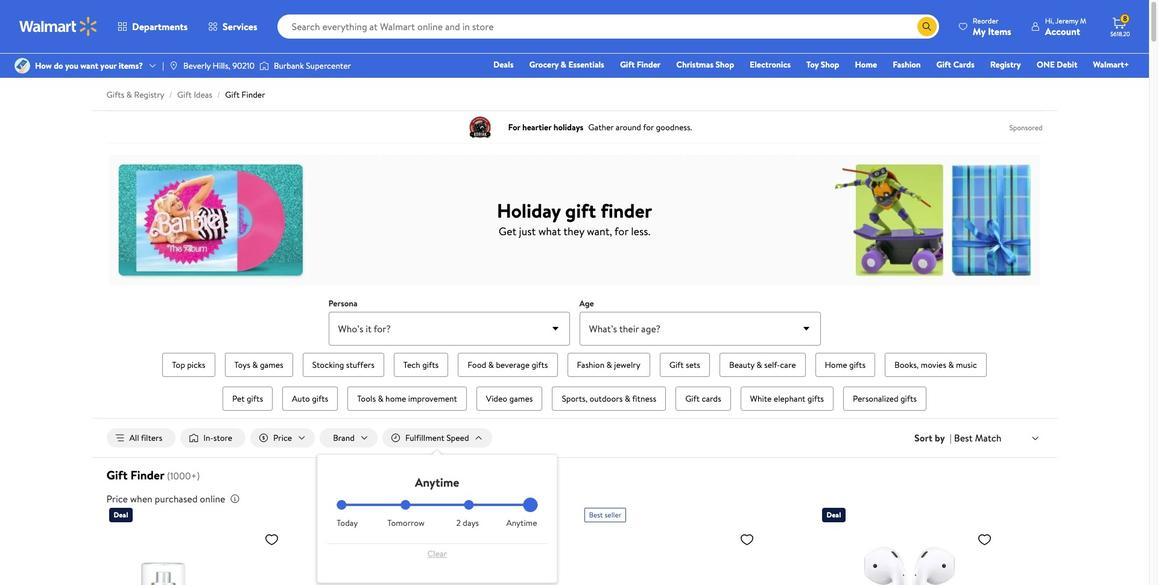 Task type: vqa. For each thing, say whether or not it's contained in the screenshot.
games inside button
yes



Task type: describe. For each thing, give the bounding box(es) containing it.
online
[[200, 492, 225, 506]]

clear
[[427, 548, 447, 560]]

sponsored
[[1010, 122, 1043, 132]]

supercenter
[[306, 60, 351, 72]]

purchased
[[155, 492, 198, 506]]

fulfillment speed button
[[382, 428, 492, 448]]

8 $618.20
[[1111, 13, 1131, 38]]

finder for gift finder
[[637, 59, 661, 71]]

none radio inside "how fast do you want your order?" option group
[[464, 500, 474, 510]]

personalized
[[853, 393, 899, 405]]

tomorrow
[[388, 517, 425, 529]]

personalized gifts list item
[[841, 384, 929, 413]]

price button
[[250, 428, 315, 448]]

auto
[[292, 393, 310, 405]]

1 / from the left
[[169, 89, 172, 101]]

clear button
[[337, 544, 538, 564]]

deals link
[[488, 58, 519, 71]]

by
[[935, 431, 945, 445]]

food & beverage gifts button
[[458, 353, 558, 377]]

how fast do you want your order? option group
[[337, 500, 538, 529]]

gift for gift finder (1000+)
[[106, 467, 128, 483]]

0 vertical spatial games
[[260, 359, 283, 371]]

beverly hills, 90210
[[183, 60, 255, 72]]

gift ideas link
[[177, 89, 212, 101]]

today
[[337, 517, 358, 529]]

stuffers
[[346, 359, 375, 371]]

price for price
[[273, 432, 292, 444]]

food & beverage gifts list item
[[456, 351, 560, 380]]

in-store
[[203, 432, 232, 444]]

$618.20
[[1111, 30, 1131, 38]]

(1000+)
[[167, 469, 200, 483]]

auto gifts list item
[[280, 384, 340, 413]]

tech gifts
[[404, 359, 439, 371]]

Anytime radio
[[528, 500, 538, 510]]

2 / from the left
[[217, 89, 220, 101]]

all filters
[[129, 432, 162, 444]]

shop for christmas shop
[[716, 59, 734, 71]]

stocking
[[312, 359, 344, 371]]

& left music
[[949, 359, 954, 371]]

toy shop
[[807, 59, 840, 71]]

gift for gift cards
[[686, 393, 700, 405]]

best for best seller
[[589, 510, 603, 520]]

toy shop link
[[801, 58, 845, 71]]

for
[[615, 224, 629, 239]]

legal information image
[[230, 494, 240, 504]]

video
[[486, 393, 508, 405]]

gifts inside food & beverage gifts button
[[532, 359, 548, 371]]

0 horizontal spatial gift finder link
[[225, 89, 265, 101]]

tools & home improvement list item
[[345, 384, 469, 413]]

 image for beverly hills, 90210
[[169, 61, 179, 71]]

gifts & registry / gift ideas / gift finder
[[106, 89, 265, 101]]

best match
[[954, 431, 1002, 445]]

seller
[[605, 510, 622, 520]]

toys & games list item
[[222, 351, 296, 380]]

tools & home improvement
[[357, 393, 457, 405]]

do
[[54, 60, 63, 72]]

electronics
[[750, 59, 791, 71]]

movies
[[921, 359, 947, 371]]

sports, outdoors & fitness
[[562, 393, 657, 405]]

gifts for auto gifts
[[312, 393, 328, 405]]

finder
[[601, 197, 652, 224]]

self-
[[764, 359, 780, 371]]

| inside the 'sort and filter section' element
[[950, 431, 952, 445]]

account
[[1045, 24, 1081, 38]]

one debit
[[1037, 59, 1078, 71]]

group containing top picks
[[135, 351, 1014, 413]]

video games button
[[477, 387, 543, 411]]

& for fashion & jewelry
[[607, 359, 612, 371]]

home link
[[850, 58, 883, 71]]

gift sets
[[670, 359, 701, 371]]

Today radio
[[337, 500, 346, 510]]

personalized gifts
[[853, 393, 917, 405]]

store
[[213, 432, 232, 444]]

all
[[129, 432, 139, 444]]

best match button
[[952, 430, 1043, 446]]

add to favorites list, blissful holly buck walmart gift card image
[[502, 532, 517, 547]]

gift sets list item
[[657, 351, 713, 380]]

home gifts list item
[[813, 351, 878, 380]]

one
[[1037, 59, 1055, 71]]

white elephant gifts list item
[[738, 384, 836, 413]]

jeremy
[[1056, 15, 1079, 26]]

best for best match
[[954, 431, 973, 445]]

christmas shop link
[[671, 58, 740, 71]]

& for grocery & essentials
[[561, 59, 567, 71]]

essentials
[[569, 59, 605, 71]]

2
[[456, 517, 461, 529]]

best seller
[[589, 510, 622, 520]]

deal for apple airpods with charging case (2nd generation) image
[[827, 510, 841, 520]]

home for home gifts
[[825, 359, 847, 371]]

& for food & beverage gifts
[[488, 359, 494, 371]]

brand
[[333, 432, 355, 444]]

you
[[65, 60, 78, 72]]

gifts for home gifts
[[850, 359, 866, 371]]

personalized gifts button
[[843, 387, 927, 411]]

add to favorites list, vince camuto amore perfume gift set for women, 2 pieces image
[[265, 532, 279, 547]]

stocking stuffers list item
[[300, 351, 387, 380]]

items
[[988, 24, 1012, 38]]

burbank
[[274, 60, 304, 72]]

holiday gift finder image
[[109, 155, 1040, 286]]

one debit link
[[1032, 58, 1083, 71]]

books, movies & music button
[[885, 353, 987, 377]]

deal for the vince camuto amore perfume gift set for women, 2 pieces image
[[114, 510, 128, 520]]

sports, outdoors & fitness list item
[[550, 384, 669, 413]]

home gifts
[[825, 359, 866, 371]]

gift cards button
[[676, 387, 731, 411]]

beverage
[[496, 359, 530, 371]]

jewelry
[[614, 359, 641, 371]]

reorder my items
[[973, 15, 1012, 38]]

my
[[973, 24, 986, 38]]

grocery & essentials
[[529, 59, 605, 71]]

services button
[[198, 12, 268, 41]]

days
[[463, 517, 479, 529]]

shop for toy shop
[[821, 59, 840, 71]]

beverly
[[183, 60, 211, 72]]

sets
[[686, 359, 701, 371]]

care
[[780, 359, 796, 371]]



Task type: locate. For each thing, give the bounding box(es) containing it.
when
[[130, 492, 153, 506]]

age
[[580, 297, 594, 310]]

beauty & self-care list item
[[717, 351, 808, 380]]

gift finder link down 90210
[[225, 89, 265, 101]]

tech gifts button
[[394, 353, 448, 377]]

0 horizontal spatial finder
[[130, 467, 165, 483]]

auto gifts
[[292, 393, 328, 405]]

gifts right personalized
[[901, 393, 917, 405]]

1 shop from the left
[[716, 59, 734, 71]]

gifts right beverage
[[532, 359, 548, 371]]

walmart+ link
[[1088, 58, 1135, 71]]

what
[[539, 224, 561, 239]]

books, movies & music
[[895, 359, 977, 371]]

0 vertical spatial |
[[162, 60, 164, 72]]

price for price when purchased online
[[106, 492, 128, 506]]

sort
[[915, 431, 933, 445]]

add to favorites list, lol surprise! surprise swap tots- with collectible doll, extra expression, 2 looks in one, water unboxing surprise, limited edition doll, great gift for girls age 3+ image
[[740, 532, 755, 547]]

price
[[273, 432, 292, 444], [106, 492, 128, 506]]

1 vertical spatial |
[[950, 431, 952, 445]]

1 vertical spatial games
[[510, 393, 533, 405]]

elephant
[[774, 393, 806, 405]]

sports, outdoors & fitness button
[[552, 387, 666, 411]]

home inside button
[[825, 359, 847, 371]]

1 horizontal spatial best
[[954, 431, 973, 445]]

want,
[[587, 224, 612, 239]]

fashion & jewelry list item
[[565, 351, 653, 380]]

Tomorrow radio
[[401, 500, 410, 510]]

holiday gift finder get just what they want, for less.
[[497, 197, 652, 239]]

& right grocery
[[561, 59, 567, 71]]

they
[[564, 224, 584, 239]]

& left fitness
[[625, 393, 631, 405]]

none range field inside the 'sort and filter section' element
[[337, 504, 538, 506]]

stocking stuffers
[[312, 359, 375, 371]]

1 vertical spatial price
[[106, 492, 128, 506]]

gift inside list item
[[670, 359, 684, 371]]

price when purchased online
[[106, 492, 225, 506]]

fashion for fashion
[[893, 59, 921, 71]]

 image
[[259, 60, 269, 72], [169, 61, 179, 71]]

persona
[[329, 297, 358, 310]]

tools
[[357, 393, 376, 405]]

gifts right tech
[[422, 359, 439, 371]]

& left self-
[[757, 359, 762, 371]]

0 horizontal spatial best
[[589, 510, 603, 520]]

price left when
[[106, 492, 128, 506]]

0 vertical spatial anytime
[[415, 474, 459, 491]]

1 vertical spatial best
[[589, 510, 603, 520]]

get
[[499, 224, 517, 239]]

1 horizontal spatial deal
[[827, 510, 841, 520]]

white elephant gifts
[[750, 393, 824, 405]]

gift for gift sets
[[670, 359, 684, 371]]

& right food
[[488, 359, 494, 371]]

all filters button
[[106, 428, 176, 448]]

fulfillment speed
[[405, 432, 469, 444]]

registry inside "link"
[[991, 59, 1021, 71]]

fashion
[[893, 59, 921, 71], [577, 359, 605, 371]]

& right gifts in the top of the page
[[126, 89, 132, 101]]

add to favorites list, apple airpods with charging case (2nd generation) image
[[978, 532, 992, 547]]

christmas
[[677, 59, 714, 71]]

fashion right home link
[[893, 59, 921, 71]]

registry right gifts in the top of the page
[[134, 89, 164, 101]]

2 days
[[456, 517, 479, 529]]

2 horizontal spatial finder
[[637, 59, 661, 71]]

1 vertical spatial finder
[[242, 89, 265, 101]]

gift sets button
[[660, 353, 710, 377]]

gifts inside pet gifts button
[[247, 393, 263, 405]]

2 deal from the left
[[827, 510, 841, 520]]

1 vertical spatial registry
[[134, 89, 164, 101]]

top
[[172, 359, 185, 371]]

toys & games
[[234, 359, 283, 371]]

best left seller on the bottom of page
[[589, 510, 603, 520]]

books,
[[895, 359, 919, 371]]

gift cards
[[686, 393, 721, 405]]

grocery & essentials link
[[524, 58, 610, 71]]

2 shop from the left
[[821, 59, 840, 71]]

1 vertical spatial fashion
[[577, 359, 605, 371]]

deal
[[114, 510, 128, 520], [827, 510, 841, 520]]

fashion & jewelry button
[[567, 353, 650, 377]]

shop right christmas
[[716, 59, 734, 71]]

0 horizontal spatial price
[[106, 492, 128, 506]]

how
[[35, 60, 52, 72]]

tech
[[404, 359, 420, 371]]

gift
[[620, 59, 635, 71], [937, 59, 952, 71], [177, 89, 192, 101], [225, 89, 240, 101], [670, 359, 684, 371], [686, 393, 700, 405], [106, 467, 128, 483]]

anytime
[[415, 474, 459, 491], [506, 517, 537, 529]]

0 horizontal spatial shop
[[716, 59, 734, 71]]

electronics link
[[745, 58, 796, 71]]

gifts inside white elephant gifts button
[[808, 393, 824, 405]]

gifts inside auto gifts button
[[312, 393, 328, 405]]

1 horizontal spatial shop
[[821, 59, 840, 71]]

0 horizontal spatial fashion
[[577, 359, 605, 371]]

& inside button
[[757, 359, 762, 371]]

1 horizontal spatial fashion
[[893, 59, 921, 71]]

 image right 90210
[[259, 60, 269, 72]]

finder inside 'link'
[[637, 59, 661, 71]]

fashion left jewelry
[[577, 359, 605, 371]]

1 horizontal spatial anytime
[[506, 517, 537, 529]]

hi,
[[1045, 15, 1054, 26]]

0 vertical spatial registry
[[991, 59, 1021, 71]]

gifts up personalized
[[850, 359, 866, 371]]

best
[[954, 431, 973, 445], [589, 510, 603, 520]]

gifts for pet gifts
[[247, 393, 263, 405]]

& inside list item
[[378, 393, 384, 405]]

gift
[[565, 197, 596, 224]]

0 horizontal spatial /
[[169, 89, 172, 101]]

home for home
[[855, 59, 877, 71]]

games right video
[[510, 393, 533, 405]]

0 horizontal spatial deal
[[114, 510, 128, 520]]

1 horizontal spatial |
[[950, 431, 952, 445]]

home
[[386, 393, 406, 405]]

0 vertical spatial finder
[[637, 59, 661, 71]]

gifts right pet
[[247, 393, 263, 405]]

0 horizontal spatial registry
[[134, 89, 164, 101]]

gifts inside the home gifts button
[[850, 359, 866, 371]]

None radio
[[464, 500, 474, 510]]

search icon image
[[922, 22, 932, 31]]

& for toys & games
[[252, 359, 258, 371]]

8
[[1123, 13, 1128, 24]]

|
[[162, 60, 164, 72], [950, 431, 952, 445]]

& right toys
[[252, 359, 258, 371]]

0 vertical spatial fashion
[[893, 59, 921, 71]]

Search search field
[[277, 14, 939, 39]]

tech gifts list item
[[391, 351, 451, 380]]

/ right the ideas
[[217, 89, 220, 101]]

m
[[1080, 15, 1087, 26]]

blissful holly buck walmart gift card image
[[347, 527, 522, 585]]

2 vertical spatial finder
[[130, 467, 165, 483]]

home left fashion link
[[855, 59, 877, 71]]

gift for gift cards
[[937, 59, 952, 71]]

gift cards list item
[[673, 384, 733, 413]]

gift finder
[[620, 59, 661, 71]]

1 horizontal spatial /
[[217, 89, 220, 101]]

debit
[[1057, 59, 1078, 71]]

0 vertical spatial price
[[273, 432, 292, 444]]

sports,
[[562, 393, 588, 405]]

 image left beverly
[[169, 61, 179, 71]]

price inside dropdown button
[[273, 432, 292, 444]]

items?
[[119, 60, 143, 72]]

& right tools
[[378, 393, 384, 405]]

beauty
[[729, 359, 755, 371]]

best inside dropdown button
[[954, 431, 973, 445]]

fashion inside fashion link
[[893, 59, 921, 71]]

gifts right elephant
[[808, 393, 824, 405]]

1 horizontal spatial games
[[510, 393, 533, 405]]

walmart image
[[19, 17, 98, 36]]

gifts for tech gifts
[[422, 359, 439, 371]]

anytime inside "how fast do you want your order?" option group
[[506, 517, 537, 529]]

pet gifts list item
[[220, 384, 275, 413]]

gift cards
[[937, 59, 975, 71]]

speed
[[447, 432, 469, 444]]

anytime up "how fast do you want your order?" option group at the left bottom
[[415, 474, 459, 491]]

&
[[561, 59, 567, 71], [126, 89, 132, 101], [252, 359, 258, 371], [488, 359, 494, 371], [607, 359, 612, 371], [757, 359, 762, 371], [949, 359, 954, 371], [378, 393, 384, 405], [625, 393, 631, 405]]

sort and filter section element
[[92, 419, 1057, 583]]

| right items?
[[162, 60, 164, 72]]

music
[[956, 359, 977, 371]]

cards
[[954, 59, 975, 71]]

gifts
[[106, 89, 124, 101]]

hills,
[[213, 60, 230, 72]]

top picks button
[[162, 353, 215, 377]]

gift cards link
[[931, 58, 980, 71]]

brand button
[[320, 428, 378, 448]]

1 horizontal spatial  image
[[259, 60, 269, 72]]

best right by
[[954, 431, 973, 445]]

fulfillment
[[405, 432, 445, 444]]

registry down items
[[991, 59, 1021, 71]]

1 vertical spatial home
[[825, 359, 847, 371]]

& left jewelry
[[607, 359, 612, 371]]

shop right the toy
[[821, 59, 840, 71]]

None range field
[[337, 504, 538, 506]]

1 horizontal spatial home
[[855, 59, 877, 71]]

finder up when
[[130, 467, 165, 483]]

less.
[[631, 224, 651, 239]]

0 horizontal spatial home
[[825, 359, 847, 371]]

& for gifts & registry / gift ideas / gift finder
[[126, 89, 132, 101]]

grocery
[[529, 59, 559, 71]]

1 deal from the left
[[114, 510, 128, 520]]

burbank supercenter
[[274, 60, 351, 72]]

gift finder link down 'walmart site-wide' search box
[[615, 58, 666, 71]]

1 horizontal spatial registry
[[991, 59, 1021, 71]]

1 horizontal spatial gift finder link
[[615, 58, 666, 71]]

0 horizontal spatial  image
[[169, 61, 179, 71]]

how do you want your items?
[[35, 60, 143, 72]]

top picks list item
[[160, 351, 218, 380]]

gift for gift finder
[[620, 59, 635, 71]]

just
[[519, 224, 536, 239]]

gift inside list item
[[686, 393, 700, 405]]

gifts right auto
[[312, 393, 328, 405]]

| right by
[[950, 431, 952, 445]]

home right care
[[825, 359, 847, 371]]

group
[[135, 351, 1014, 413]]

0 vertical spatial gift finder link
[[615, 58, 666, 71]]

& for tools & home improvement
[[378, 393, 384, 405]]

gifts inside personalized gifts button
[[901, 393, 917, 405]]

gifts for personalized gifts
[[901, 393, 917, 405]]

beauty & self-care
[[729, 359, 796, 371]]

white
[[750, 393, 772, 405]]

1 horizontal spatial price
[[273, 432, 292, 444]]

1 vertical spatial anytime
[[506, 517, 537, 529]]

& for beauty & self-care
[[757, 359, 762, 371]]

home
[[855, 59, 877, 71], [825, 359, 847, 371]]

anytime up add to favorites list, blissful holly buck walmart gift card icon
[[506, 517, 537, 529]]

pet gifts button
[[223, 387, 273, 411]]

toys
[[234, 359, 250, 371]]

0 horizontal spatial games
[[260, 359, 283, 371]]

books, movies & music list item
[[883, 351, 989, 380]]

your
[[100, 60, 117, 72]]

 image
[[14, 58, 30, 74]]

walmart+
[[1094, 59, 1129, 71]]

vince camuto amore perfume gift set for women, 2 pieces image
[[109, 527, 284, 585]]

want
[[80, 60, 98, 72]]

1 horizontal spatial finder
[[242, 89, 265, 101]]

Walmart Site-Wide search field
[[277, 14, 939, 39]]

in-store button
[[181, 428, 246, 448]]

0 vertical spatial home
[[855, 59, 877, 71]]

0 horizontal spatial |
[[162, 60, 164, 72]]

 image for burbank supercenter
[[259, 60, 269, 72]]

finder left christmas
[[637, 59, 661, 71]]

fashion inside fashion & jewelry button
[[577, 359, 605, 371]]

gifts inside tech gifts "button"
[[422, 359, 439, 371]]

departments button
[[107, 12, 198, 41]]

0 vertical spatial best
[[954, 431, 973, 445]]

improvement
[[408, 393, 457, 405]]

apple airpods with charging case (2nd generation) image
[[822, 527, 997, 585]]

finder down 90210
[[242, 89, 265, 101]]

shop
[[716, 59, 734, 71], [821, 59, 840, 71]]

finder for gift finder (1000+)
[[130, 467, 165, 483]]

food
[[468, 359, 486, 371]]

video games list item
[[474, 384, 545, 413]]

lol surprise! surprise swap tots- with collectible doll, extra expression, 2 looks in one, water unboxing surprise, limited edition doll, great gift for girls age 3+ image
[[584, 527, 759, 585]]

0 horizontal spatial anytime
[[415, 474, 459, 491]]

fashion for fashion & jewelry
[[577, 359, 605, 371]]

price down auto
[[273, 432, 292, 444]]

1 vertical spatial gift finder link
[[225, 89, 265, 101]]

/ left gift ideas link
[[169, 89, 172, 101]]

games right toys
[[260, 359, 283, 371]]



